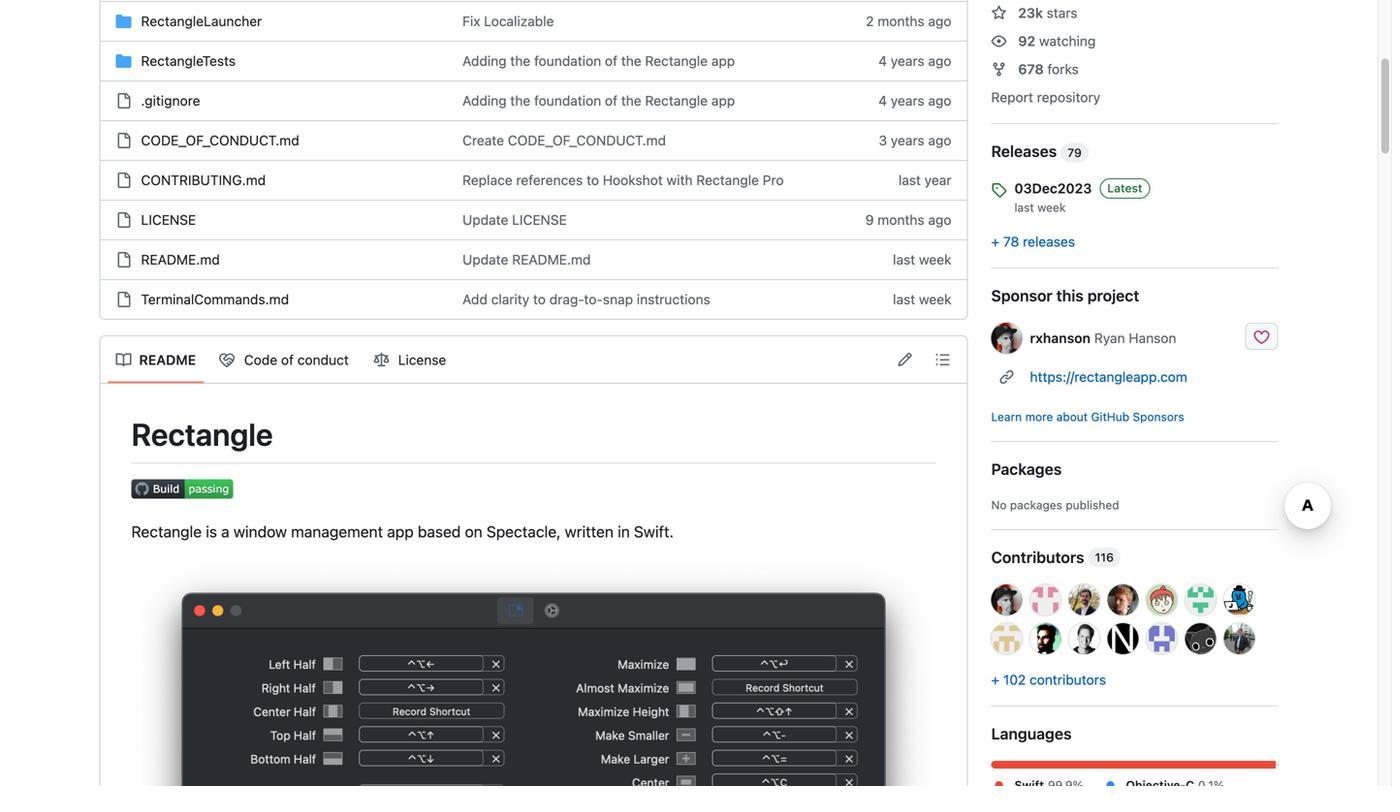 Task type: locate. For each thing, give the bounding box(es) containing it.
2 adding the foundation of the rectangle app from the top
[[463, 93, 735, 109]]

project
[[1088, 287, 1140, 305]]

week up outline 'image' in the top of the page
[[919, 291, 952, 307]]

0 horizontal spatial readme.md
[[141, 252, 220, 268]]

4 ago from the top
[[928, 132, 952, 148]]

year
[[925, 172, 952, 188]]

ago up year
[[928, 132, 952, 148]]

2 ago from the top
[[928, 53, 952, 69]]

1 vertical spatial directory image
[[116, 53, 131, 69]]

last down 9 months ago at the right top of page
[[893, 252, 916, 268]]

1 4 years ago from the top
[[879, 53, 952, 69]]

directory image left rectanglelauncher link
[[116, 14, 131, 29]]

references
[[516, 172, 583, 188]]

3 years ago
[[879, 132, 952, 148]]

contributors
[[992, 548, 1085, 567]]

0 vertical spatial adding the foundation of the rectangle app
[[463, 53, 735, 69]]

code_of_conduct.md up replace references to hookshot with rectangle pro
[[508, 132, 666, 148]]

packages link
[[992, 458, 1279, 481]]

readme.md
[[141, 252, 220, 268], [512, 252, 591, 268]]

fix localizable link
[[463, 13, 554, 29]]

4 years ago up 3 years ago
[[879, 93, 952, 109]]

2 readme.md from the left
[[512, 252, 591, 268]]

0 horizontal spatial license
[[141, 212, 196, 228]]

this
[[1057, 287, 1084, 305]]

+ for contributors
[[992, 672, 1000, 688]]

heart image
[[1254, 330, 1270, 345]]

+
[[992, 234, 1000, 250], [992, 672, 1000, 688]]

ago left "star" "icon"
[[928, 13, 952, 29]]

0 vertical spatial months
[[878, 13, 925, 29]]

@c harding image
[[1069, 585, 1100, 616]]

of
[[605, 53, 618, 69], [605, 93, 618, 109], [281, 352, 294, 368]]

4 years ago
[[879, 53, 952, 69], [879, 93, 952, 109]]

to for references
[[587, 172, 599, 188]]

code_of_conduct.md
[[141, 132, 299, 148], [508, 132, 666, 148]]

releases
[[1023, 234, 1075, 250]]

rectangle for contributing.md
[[697, 172, 759, 188]]

3
[[879, 132, 887, 148]]

license link
[[141, 212, 196, 228]]

1 months from the top
[[878, 13, 925, 29]]

23k stars
[[1019, 5, 1078, 21]]

@rxhanson image up custom "image"
[[992, 323, 1023, 354]]

written
[[565, 523, 614, 541]]

2 vertical spatial of
[[281, 352, 294, 368]]

contributors
[[1030, 672, 1106, 688]]

4 years ago for .gitignore
[[879, 93, 952, 109]]

conduct
[[297, 352, 349, 368]]

to
[[587, 172, 599, 188], [533, 291, 546, 307]]

4 down 2 months ago
[[879, 53, 887, 69]]

92
[[1019, 33, 1036, 49]]

2 update from the top
[[463, 252, 509, 268]]

update readme.md link
[[463, 252, 591, 268]]

1 vertical spatial update
[[463, 252, 509, 268]]

0 vertical spatial adding the foundation of the rectangle app link
[[463, 53, 735, 69]]

1 vertical spatial +
[[992, 672, 1000, 688]]

9
[[866, 212, 874, 228]]

1 horizontal spatial license
[[512, 212, 567, 228]]

1 readme.md from the left
[[141, 252, 220, 268]]

repository
[[1037, 89, 1101, 105]]

1 vertical spatial of
[[605, 93, 618, 109]]

@sh cho image
[[1224, 585, 1255, 616]]

update up "add" at the top left of the page
[[463, 252, 509, 268]]

0 vertical spatial adding
[[463, 53, 507, 69]]

foundation up create code_of_conduct.md
[[534, 93, 601, 109]]

adding down fix
[[463, 53, 507, 69]]

1 vertical spatial 4 years ago
[[879, 93, 952, 109]]

0 vertical spatial foundation
[[534, 53, 601, 69]]

years for rectangletests
[[891, 53, 925, 69]]

contributing.md
[[141, 172, 266, 188]]

years down 2 months ago
[[891, 53, 925, 69]]

is
[[206, 523, 217, 541]]

2 adding the foundation of the rectangle app link from the top
[[463, 93, 735, 109]]

1 vertical spatial week
[[919, 252, 952, 268]]

@nat image
[[1069, 624, 1100, 655]]

list
[[108, 345, 455, 376]]

months right 9
[[878, 212, 925, 228]]

code of conduct
[[244, 352, 349, 368]]

foundation down localizable
[[534, 53, 601, 69]]

learn
[[992, 410, 1022, 424]]

rxhanson
[[1030, 330, 1091, 346]]

license down 'references'
[[512, 212, 567, 228]]

ago for rectanglelauncher
[[928, 13, 952, 29]]

+ for releases
[[992, 234, 1000, 250]]

rectanglelauncher
[[141, 13, 262, 29]]

@rxhanson image left @decodism icon
[[992, 585, 1023, 616]]

0 vertical spatial of
[[605, 53, 618, 69]]

last week down 9 months ago at the right top of page
[[893, 252, 952, 268]]

week for update readme.md
[[919, 252, 952, 268]]

102
[[1004, 672, 1026, 688]]

learn more about github sponsors
[[992, 410, 1185, 424]]

directory image left "rectangletests"
[[116, 53, 131, 69]]

last week up edit file image
[[893, 291, 952, 307]]

replace
[[463, 172, 513, 188]]

adding the foundation of the rectangle app for rectangletests
[[463, 53, 735, 69]]

months for 9
[[878, 212, 925, 228]]

2 4 years ago from the top
[[879, 93, 952, 109]]

1 adding the foundation of the rectangle app from the top
[[463, 53, 735, 69]]

1 vertical spatial last week
[[893, 252, 952, 268]]

0 vertical spatial app
[[712, 53, 735, 69]]

adding
[[463, 53, 507, 69], [463, 93, 507, 109]]

1 horizontal spatial code_of_conduct.md
[[508, 132, 666, 148]]

rectangle
[[645, 53, 708, 69], [645, 93, 708, 109], [697, 172, 759, 188], [131, 416, 273, 453], [131, 523, 202, 541]]

0 vertical spatial update
[[463, 212, 509, 228]]

https://rectangleapp.com link
[[1030, 369, 1188, 385]]

1 vertical spatial adding
[[463, 93, 507, 109]]

2 months from the top
[[878, 212, 925, 228]]

no
[[992, 498, 1007, 512]]

@bjornorri image
[[1224, 624, 1255, 655]]

terminalcommands.md
[[141, 291, 289, 307]]

+ 102 contributors
[[992, 672, 1106, 688]]

4
[[879, 53, 887, 69], [879, 93, 887, 109]]

0 vertical spatial 4
[[879, 53, 887, 69]]

+ left 78
[[992, 234, 1000, 250]]

last
[[899, 172, 921, 188], [1015, 201, 1034, 214], [893, 252, 916, 268], [893, 291, 916, 307]]

tag image
[[992, 182, 1007, 198]]

@nebeker image
[[1108, 624, 1139, 655]]

readme
[[139, 352, 196, 368]]

months right 2
[[878, 13, 925, 29]]

update license link
[[463, 212, 567, 228]]

1 vertical spatial years
[[891, 93, 925, 109]]

edit file image
[[898, 352, 913, 368]]

terminalcommands.md link
[[141, 291, 289, 307]]

2 adding from the top
[[463, 93, 507, 109]]

1 vertical spatial adding the foundation of the rectangle app
[[463, 93, 735, 109]]

hanson
[[1129, 330, 1177, 346]]

4 years ago for rectangletests
[[879, 53, 952, 69]]

3 years from the top
[[891, 132, 925, 148]]

@rxhanson image
[[992, 323, 1023, 354], [992, 585, 1023, 616]]

1 vertical spatial months
[[878, 212, 925, 228]]

week down 03dec2023
[[1038, 201, 1066, 214]]

2 + from the top
[[992, 672, 1000, 688]]

watching
[[1039, 33, 1096, 49]]

2 directory image from the top
[[116, 53, 131, 69]]

last up edit file image
[[893, 291, 916, 307]]

create
[[463, 132, 504, 148]]

2 @rxhanson image from the top
[[992, 585, 1023, 616]]

+ left 102
[[992, 672, 1000, 688]]

adding for rectangletests
[[463, 53, 507, 69]]

.gitignore
[[141, 93, 200, 109]]

2 years from the top
[[891, 93, 925, 109]]

3 ago from the top
[[928, 93, 952, 109]]

0 vertical spatial to
[[587, 172, 599, 188]]

rectangle for .gitignore
[[645, 93, 708, 109]]

2 foundation from the top
[[534, 93, 601, 109]]

1 years from the top
[[891, 53, 925, 69]]

replace references to hookshot with rectangle pro link
[[463, 172, 784, 188]]

0 vertical spatial 4 years ago
[[879, 53, 952, 69]]

repo forked image
[[992, 62, 1007, 77]]

latest
[[1108, 181, 1143, 195]]

week down 9 months ago at the right top of page
[[919, 252, 952, 268]]

ago down 2 months ago
[[928, 53, 952, 69]]

0 vertical spatial @rxhanson image
[[992, 323, 1023, 354]]

1 4 from the top
[[879, 53, 887, 69]]

116
[[1095, 551, 1114, 564]]

4 years ago down 2 months ago
[[879, 53, 952, 69]]

1 vertical spatial adding the foundation of the rectangle app link
[[463, 93, 735, 109]]

03dec2023
[[1015, 180, 1092, 196]]

1 vertical spatial app
[[712, 93, 735, 109]]

0 vertical spatial +
[[992, 234, 1000, 250]]

@c lake image
[[992, 624, 1023, 655]]

1 directory image from the top
[[116, 14, 131, 29]]

2 4 from the top
[[879, 93, 887, 109]]

code_of_conduct.md up contributing.md
[[141, 132, 299, 148]]

1 vertical spatial @rxhanson image
[[992, 585, 1023, 616]]

license up readme.md link
[[141, 212, 196, 228]]

1 adding the foundation of the rectangle app link from the top
[[463, 53, 735, 69]]

months for 2
[[878, 13, 925, 29]]

1 foundation from the top
[[534, 53, 601, 69]]

@ryonakano image
[[1147, 585, 1178, 616]]

readme.md link
[[141, 252, 220, 268]]

1 vertical spatial to
[[533, 291, 546, 307]]

1 + from the top
[[992, 234, 1000, 250]]

ago for license
[[928, 212, 952, 228]]

@decodism image
[[1030, 585, 1061, 616]]

1 ago from the top
[[928, 13, 952, 29]]

to left hookshot on the left of the page
[[587, 172, 599, 188]]

years up 3 years ago
[[891, 93, 925, 109]]

1 adding from the top
[[463, 53, 507, 69]]

readme.md up drag- on the left top of page
[[512, 252, 591, 268]]

update
[[463, 212, 509, 228], [463, 252, 509, 268]]

adding up create
[[463, 93, 507, 109]]

years right 3
[[891, 132, 925, 148]]

2 vertical spatial last week
[[893, 291, 952, 307]]

report
[[992, 89, 1034, 105]]

to left drag- on the left top of page
[[533, 291, 546, 307]]

2 vertical spatial week
[[919, 291, 952, 307]]

1 update from the top
[[463, 212, 509, 228]]

adding the foundation of the rectangle app for .gitignore
[[463, 93, 735, 109]]

https://rectangleapp.com
[[1030, 369, 1188, 385]]

ago for .gitignore
[[928, 93, 952, 109]]

last week down 03dec2023
[[1015, 201, 1066, 214]]

foundation for rectangletests
[[534, 53, 601, 69]]

rectangletests link
[[141, 53, 236, 69]]

directory image for rectanglelauncher
[[116, 14, 131, 29]]

screenshot image
[[131, 559, 936, 786]]

update license
[[463, 212, 567, 228]]

dot fill image
[[992, 778, 1007, 786]]

0 vertical spatial years
[[891, 53, 925, 69]]

1 vertical spatial 4
[[879, 93, 887, 109]]

readme.md down license link
[[141, 252, 220, 268]]

app for .gitignore
[[712, 93, 735, 109]]

ago for code_of_conduct.md
[[928, 132, 952, 148]]

ago down year
[[928, 212, 952, 228]]

fix localizable
[[463, 13, 554, 29]]

foundation
[[534, 53, 601, 69], [534, 93, 601, 109]]

0 horizontal spatial code_of_conduct.md
[[141, 132, 299, 148]]

week
[[1038, 201, 1066, 214], [919, 252, 952, 268], [919, 291, 952, 307]]

sponsor
[[992, 287, 1053, 305]]

1 vertical spatial foundation
[[534, 93, 601, 109]]

ago up 3 years ago
[[928, 93, 952, 109]]

packages
[[1010, 498, 1063, 512]]

last left year
[[899, 172, 921, 188]]

update down replace at the top of the page
[[463, 212, 509, 228]]

releases
[[992, 142, 1057, 160]]

years
[[891, 53, 925, 69], [891, 93, 925, 109], [891, 132, 925, 148]]

sponsors
[[1133, 410, 1185, 424]]

0 horizontal spatial to
[[533, 291, 546, 307]]

1 horizontal spatial to
[[587, 172, 599, 188]]

based
[[418, 523, 461, 541]]

directory image
[[116, 14, 131, 29], [116, 53, 131, 69]]

law image
[[374, 353, 389, 368]]

5 ago from the top
[[928, 212, 952, 228]]

4 up 3
[[879, 93, 887, 109]]

2 vertical spatial years
[[891, 132, 925, 148]]

1 horizontal spatial readme.md
[[512, 252, 591, 268]]

0 vertical spatial directory image
[[116, 14, 131, 29]]



Task type: vqa. For each thing, say whether or not it's contained in the screenshot.
RectangleTests's Adding the foundation of the Rectangle app link
yes



Task type: describe. For each thing, give the bounding box(es) containing it.
eye image
[[992, 33, 1007, 49]]

dot fill image
[[1103, 778, 1119, 786]]

last week for update readme.md
[[893, 252, 952, 268]]

0 vertical spatial week
[[1038, 201, 1066, 214]]

window
[[234, 523, 287, 541]]

fix
[[463, 13, 480, 29]]

foundation for .gitignore
[[534, 93, 601, 109]]

list containing readme
[[108, 345, 455, 376]]

rectanglelauncher link
[[141, 13, 262, 29]]

2
[[866, 13, 874, 29]]

rectangle is a window management app based on spectacle, written in swift.
[[131, 523, 674, 541]]

9 months ago
[[866, 212, 952, 228]]

published
[[1066, 498, 1120, 512]]

star image
[[992, 5, 1007, 21]]

adding the foundation of the rectangle app link for .gitignore
[[463, 93, 735, 109]]

book image
[[116, 353, 131, 368]]

+ 78 releases link
[[992, 234, 1075, 250]]

ryan
[[1095, 330, 1125, 346]]

78
[[1004, 234, 1020, 250]]

4 for .gitignore
[[879, 93, 887, 109]]

add
[[463, 291, 488, 307]]

snap
[[603, 291, 633, 307]]

update for update readme.md
[[463, 252, 509, 268]]

localizable
[[484, 13, 554, 29]]

swift 99.9 element
[[992, 761, 1276, 769]]

on
[[465, 523, 483, 541]]

2 code_of_conduct.md from the left
[[508, 132, 666, 148]]

23k
[[1019, 5, 1043, 21]]

@antiasi image
[[1147, 624, 1178, 655]]

week for add clarity to drag-to-snap instructions
[[919, 291, 952, 307]]

678 forks
[[1019, 61, 1079, 77]]

1 license from the left
[[141, 212, 196, 228]]

2 vertical spatial app
[[387, 523, 414, 541]]

years for code_of_conduct.md
[[891, 132, 925, 148]]

pro
[[763, 172, 784, 188]]

code_of_conduct.md link
[[141, 132, 299, 148]]

instructions
[[637, 291, 711, 307]]

rectangle for rectangletests
[[645, 53, 708, 69]]

releases 79
[[992, 142, 1082, 160]]

last down 03dec2023
[[1015, 201, 1034, 214]]

readme link
[[108, 345, 204, 376]]

update readme.md
[[463, 252, 591, 268]]

years for .gitignore
[[891, 93, 925, 109]]

replace references to hookshot with rectangle pro
[[463, 172, 784, 188]]

4 for rectangletests
[[879, 53, 887, 69]]

stars
[[1047, 5, 1078, 21]]

no packages published
[[992, 498, 1120, 512]]

0 vertical spatial last week
[[1015, 201, 1066, 214]]

code
[[244, 352, 277, 368]]

more
[[1026, 410, 1053, 424]]

last for replace references to hookshot with rectangle pro
[[899, 172, 921, 188]]

forks
[[1048, 61, 1079, 77]]

create code_of_conduct.md
[[463, 132, 666, 148]]

last for add clarity to drag-to-snap instructions
[[893, 291, 916, 307]]

directory image for rectangletests
[[116, 53, 131, 69]]

@patrick stripe image
[[1108, 585, 1139, 616]]

about
[[1057, 410, 1088, 424]]

last year
[[899, 172, 952, 188]]

report repository
[[992, 89, 1101, 105]]

management
[[291, 523, 383, 541]]

hookshot
[[603, 172, 663, 188]]

@hiro0218 image
[[1186, 624, 1217, 655]]

license
[[398, 352, 446, 368]]

79
[[1068, 146, 1082, 160]]

swift.
[[634, 523, 674, 541]]

rxhanson ryan hanson
[[1030, 330, 1177, 346]]

contributing.md link
[[141, 172, 266, 188]]

outline image
[[935, 352, 951, 368]]

to-
[[584, 291, 603, 307]]

@snomos image
[[1030, 624, 1061, 655]]

last for update readme.md
[[893, 252, 916, 268]]

@aaron rumpler image
[[1186, 585, 1217, 616]]

languages
[[992, 725, 1072, 743]]

adding for .gitignore
[[463, 93, 507, 109]]

of for rectangletests
[[605, 53, 618, 69]]

1 @rxhanson image from the top
[[992, 323, 1023, 354]]

add clarity to drag-to-snap instructions
[[463, 291, 711, 307]]

spectacle,
[[487, 523, 561, 541]]

app for rectangletests
[[712, 53, 735, 69]]

to for clarity
[[533, 291, 546, 307]]

678
[[1019, 61, 1044, 77]]

create code_of_conduct.md link
[[463, 132, 666, 148]]

code of conduct image
[[219, 353, 235, 368]]

last week for add clarity to drag-to-snap instructions
[[893, 291, 952, 307]]

ago for rectangletests
[[928, 53, 952, 69]]

rectangletests
[[141, 53, 236, 69]]

+ 102 contributors link
[[992, 672, 1106, 688]]

2 license from the left
[[512, 212, 567, 228]]

sponsor this project
[[992, 287, 1140, 305]]

code of conduct link
[[211, 345, 358, 376]]

+ 78 releases
[[992, 234, 1075, 250]]

2 months ago
[[866, 13, 952, 29]]

update for update license
[[463, 212, 509, 228]]

with
[[667, 172, 693, 188]]

add clarity to drag-to-snap instructions link
[[463, 291, 711, 307]]

in
[[618, 523, 630, 541]]

clarity
[[491, 291, 530, 307]]

adding the foundation of the rectangle app link for rectangletests
[[463, 53, 735, 69]]

of inside code of conduct link
[[281, 352, 294, 368]]

of for .gitignore
[[605, 93, 618, 109]]

packages
[[992, 460, 1062, 479]]

a
[[221, 523, 230, 541]]

1 code_of_conduct.md from the left
[[141, 132, 299, 148]]

custom image
[[999, 369, 1015, 385]]

build image
[[131, 480, 233, 499]]

drag-
[[550, 291, 584, 307]]

.gitignore link
[[141, 93, 200, 109]]

learn more about github sponsors link
[[992, 410, 1185, 424]]

license link
[[366, 345, 455, 376]]



